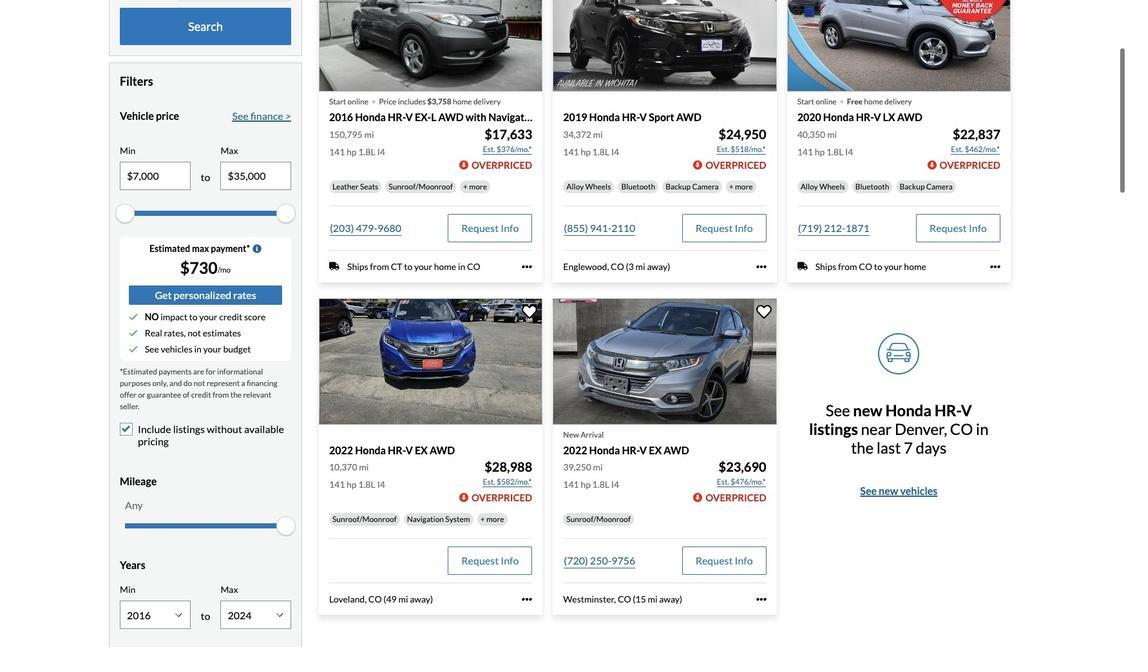 Task type: locate. For each thing, give the bounding box(es) containing it.
not up see vehicles in your budget
[[188, 327, 201, 338]]

see left near
[[826, 400, 854, 419]]

1 wheels from the left
[[586, 181, 611, 190]]

· inside 'start online · free home delivery 2020 honda hr-v lx awd'
[[840, 88, 845, 111]]

· for $17,633
[[371, 88, 377, 111]]

est. down $22,837
[[951, 143, 964, 153]]

141 inside "40,350 mi 141 hp 1.8l i4"
[[798, 145, 813, 156]]

vehicles
[[161, 343, 193, 354], [901, 484, 938, 496]]

info for $17,633
[[501, 221, 519, 233]]

1.8l down new arrival 2022 honda hr-v ex awd
[[593, 478, 610, 489]]

online inside start online · price includes $3,758 home delivery 2016 honda hr-v ex-l awd with navigation
[[348, 96, 369, 106]]

1.8l for $24,950
[[593, 145, 610, 156]]

ellipsis h image for $17,633
[[522, 261, 533, 271]]

from for $22,837
[[838, 260, 858, 271]]

1 backup camera from the left
[[666, 181, 719, 190]]

request
[[462, 221, 499, 233], [696, 221, 733, 233], [930, 221, 967, 233], [462, 553, 499, 566], [696, 553, 733, 566]]

see inside see new vehicles link
[[861, 484, 877, 496]]

sport
[[649, 110, 675, 123]]

request info for $23,690
[[696, 553, 753, 566]]

2022 inside new arrival 2022 honda hr-v ex awd
[[564, 443, 587, 455]]

hp down 34,372
[[581, 145, 591, 156]]

navigation left system
[[407, 513, 444, 523]]

i4 inside 34,372 mi 141 hp 1.8l i4
[[611, 145, 619, 156]]

mi right 40,350
[[828, 128, 837, 139]]

hp for $17,633
[[347, 145, 357, 156]]

0 horizontal spatial wheels
[[586, 181, 611, 190]]

your
[[414, 260, 433, 271], [885, 260, 903, 271], [199, 311, 218, 322], [203, 343, 222, 354]]

0 horizontal spatial bluetooth
[[622, 181, 656, 190]]

v inside new honda hr-v listings
[[961, 400, 972, 419]]

1 ex from the left
[[415, 443, 428, 455]]

2 2022 from the left
[[564, 443, 587, 455]]

· left "free"
[[840, 88, 845, 111]]

silver 2022 honda hr-v ex awd suv / crossover all-wheel drive automatic image
[[553, 298, 777, 424]]

+ more for $28,988
[[481, 513, 504, 523]]

see
[[232, 109, 249, 121], [145, 343, 159, 354], [826, 400, 854, 419], [861, 484, 877, 496]]

1 online from the left
[[348, 96, 369, 106]]

1.8l inside 10,370 mi 141 hp 1.8l i4
[[359, 478, 376, 489]]

see down real
[[145, 343, 159, 354]]

hp down 39,250
[[581, 478, 591, 489]]

sunroof/moonroof right "seats"
[[389, 181, 453, 190]]

max down years dropdown button
[[221, 583, 238, 594]]

request info for $22,837
[[930, 221, 987, 233]]

sunroof/moonroof for $28,988
[[333, 513, 397, 523]]

min down vehicle
[[120, 144, 136, 155]]

est. down $17,633
[[483, 143, 495, 153]]

· for $22,837
[[840, 88, 845, 111]]

mi inside 39,250 mi 141 hp 1.8l i4
[[593, 461, 603, 472]]

hp inside 39,250 mi 141 hp 1.8l i4
[[581, 478, 591, 489]]

2110
[[612, 221, 636, 233]]

1 horizontal spatial bluetooth
[[856, 181, 890, 190]]

honda inside 'start online · free home delivery 2020 honda hr-v lx awd'
[[824, 110, 854, 123]]

1.8l down 'start online · free home delivery 2020 honda hr-v lx awd'
[[827, 145, 844, 156]]

in inside near denver, co in the last 7 days
[[976, 419, 989, 438]]

$23,690 est. $476/mo.*
[[717, 458, 767, 486]]

ships right truck image
[[816, 260, 837, 271]]

alloy wheels up the (719) 212-1871
[[801, 181, 845, 190]]

2 · from the left
[[840, 88, 845, 111]]

1 ships from the left
[[347, 260, 368, 271]]

credit
[[219, 311, 243, 322], [191, 389, 211, 399]]

i4 down new arrival 2022 honda hr-v ex awd
[[611, 478, 619, 489]]

141 for $24,950
[[564, 145, 579, 156]]

141 down 150,795
[[329, 145, 345, 156]]

camera
[[693, 181, 719, 190], [927, 181, 953, 190]]

2 horizontal spatial from
[[838, 260, 858, 271]]

1 vertical spatial min
[[120, 583, 136, 594]]

1 horizontal spatial start
[[798, 96, 815, 106]]

1 vertical spatial the
[[852, 437, 874, 456]]

2 bluetooth from the left
[[856, 181, 890, 190]]

0 horizontal spatial start
[[329, 96, 346, 106]]

years button
[[120, 549, 291, 581]]

est. inside $22,837 est. $462/mo.*
[[951, 143, 964, 153]]

request info button for $22,837
[[916, 213, 1001, 241]]

1 vertical spatial max
[[221, 583, 238, 594]]

backup camera down est. $462/mo.* button
[[900, 181, 953, 190]]

est. $476/mo.* button
[[717, 475, 767, 488]]

see down last
[[861, 484, 877, 496]]

(719) 212-1871
[[798, 221, 870, 233]]

i4 down 2019 honda hr-v sport awd
[[611, 145, 619, 156]]

score
[[244, 311, 266, 322]]

hp for $28,988
[[347, 478, 357, 489]]

alloy wheels up (855) 941-2110
[[567, 181, 611, 190]]

0 horizontal spatial 2022
[[329, 443, 353, 455]]

212-
[[824, 221, 846, 233]]

1 horizontal spatial listings
[[810, 419, 858, 438]]

2 delivery from the left
[[885, 96, 912, 106]]

est. down $23,690
[[717, 476, 730, 486]]

more right system
[[487, 513, 504, 523]]

credit inside the *estimated payments are for informational purposes only, and do not represent a financing offer or guarantee of credit from the relevant seller.
[[191, 389, 211, 399]]

see inside see finance > link
[[232, 109, 249, 121]]

overpriced down 'est. $476/mo.*' button in the right bottom of the page
[[706, 491, 767, 503]]

1 horizontal spatial the
[[852, 437, 874, 456]]

info circle image
[[253, 243, 262, 252]]

v inside new arrival 2022 honda hr-v ex awd
[[640, 443, 647, 455]]

2022 down new
[[564, 443, 587, 455]]

lunar silver metallic 2020 honda hr-v lx awd suv / crossover all-wheel drive continuously variable transmission image
[[787, 0, 1011, 91]]

0 horizontal spatial listings
[[173, 422, 205, 434]]

navigation
[[489, 110, 539, 123], [407, 513, 444, 523]]

1 vertical spatial new
[[879, 484, 899, 496]]

see new vehicles link
[[861, 482, 938, 498]]

overpriced for $22,837
[[940, 158, 1001, 170]]

1 camera from the left
[[693, 181, 719, 190]]

·
[[371, 88, 377, 111], [840, 88, 845, 111]]

1 horizontal spatial navigation
[[489, 110, 539, 123]]

i4 inside "40,350 mi 141 hp 1.8l i4"
[[846, 145, 854, 156]]

honda up 7
[[886, 400, 932, 419]]

40,350 mi 141 hp 1.8l i4
[[798, 128, 854, 156]]

online up 2016
[[348, 96, 369, 106]]

near
[[861, 419, 892, 438]]

2 vertical spatial in
[[976, 419, 989, 438]]

min down years
[[120, 583, 136, 594]]

start inside 'start online · free home delivery 2020 honda hr-v lx awd'
[[798, 96, 815, 106]]

1.8l for $22,837
[[827, 145, 844, 156]]

englewood, co (3 mi away)
[[564, 260, 671, 271]]

2 ex from the left
[[649, 443, 662, 455]]

0 horizontal spatial alloy
[[567, 181, 584, 190]]

financing
[[247, 378, 278, 387]]

hp down 40,350
[[815, 145, 825, 156]]

sunroof/moonroof up "(720) 250-9756"
[[567, 513, 631, 523]]

mi right 150,795
[[364, 128, 374, 139]]

est. $462/mo.* button
[[951, 142, 1001, 155]]

141 down 34,372
[[564, 145, 579, 156]]

more down est. $518/mo.* button
[[735, 181, 753, 190]]

pricing
[[138, 434, 169, 447]]

mi right 34,372
[[593, 128, 603, 139]]

$518/mo.*
[[731, 143, 766, 153]]

1 horizontal spatial 2022
[[564, 443, 587, 455]]

with
[[466, 110, 487, 123]]

0 horizontal spatial camera
[[693, 181, 719, 190]]

i4 for $22,837
[[846, 145, 854, 156]]

home inside start online · price includes $3,758 home delivery 2016 honda hr-v ex-l awd with navigation
[[453, 96, 472, 106]]

141 for $22,837
[[798, 145, 813, 156]]

1 horizontal spatial backup
[[900, 181, 925, 190]]

max up max text box
[[221, 144, 238, 155]]

ellipsis h image
[[522, 261, 533, 271], [991, 261, 1001, 271], [522, 593, 533, 604], [756, 593, 767, 604]]

start up 2020
[[798, 96, 815, 106]]

filters
[[120, 73, 153, 87]]

0 horizontal spatial in
[[194, 343, 202, 354]]

a
[[241, 378, 245, 387]]

i4 for $28,988
[[377, 478, 385, 489]]

away) right '(15'
[[660, 593, 683, 604]]

check image down check icon
[[129, 328, 138, 337]]

1 start from the left
[[329, 96, 346, 106]]

479-
[[356, 221, 378, 233]]

away) right '(49'
[[410, 593, 433, 604]]

0 vertical spatial max
[[221, 144, 238, 155]]

1 horizontal spatial vehicles
[[901, 484, 938, 496]]

i4 up "seats"
[[377, 145, 385, 156]]

i4 for $23,690
[[611, 478, 619, 489]]

online for $17,633
[[348, 96, 369, 106]]

vehicle
[[120, 109, 154, 121]]

hp down the 10,370
[[347, 478, 357, 489]]

see for see
[[826, 400, 854, 419]]

see left finance
[[232, 109, 249, 121]]

141 inside 150,795 mi 141 hp 1.8l i4
[[329, 145, 345, 156]]

more
[[469, 181, 487, 190], [735, 181, 753, 190], [487, 513, 504, 523]]

· left "price"
[[371, 88, 377, 111]]

impact
[[161, 311, 187, 322]]

honda down 'arrival'
[[589, 443, 620, 455]]

start up 2016
[[329, 96, 346, 106]]

+ more down est. $518/mo.* button
[[729, 181, 753, 190]]

+ more right system
[[481, 513, 504, 523]]

i4 inside 10,370 mi 141 hp 1.8l i4
[[377, 478, 385, 489]]

1 vertical spatial not
[[194, 378, 205, 387]]

wheels up (855) 941-2110
[[586, 181, 611, 190]]

1 horizontal spatial wheels
[[820, 181, 845, 190]]

0 horizontal spatial ships
[[347, 260, 368, 271]]

of
[[183, 389, 190, 399]]

+ for $17,633
[[463, 181, 468, 190]]

i4 inside 150,795 mi 141 hp 1.8l i4
[[377, 145, 385, 156]]

i4 down 'start online · free home delivery 2020 honda hr-v lx awd'
[[846, 145, 854, 156]]

hp inside 10,370 mi 141 hp 1.8l i4
[[347, 478, 357, 489]]

start
[[329, 96, 346, 106], [798, 96, 815, 106]]

the inside the *estimated payments are for informational purposes only, and do not represent a financing offer or guarantee of credit from the relevant seller.
[[231, 389, 242, 399]]

awd inside 'start online · free home delivery 2020 honda hr-v lx awd'
[[898, 110, 923, 123]]

est. for $24,950
[[717, 143, 730, 153]]

request info
[[462, 221, 519, 233], [696, 221, 753, 233], [930, 221, 987, 233], [462, 553, 519, 566], [696, 553, 753, 566]]

2020
[[798, 110, 822, 123]]

2022 honda hr-v ex awd
[[329, 443, 455, 455]]

price
[[156, 109, 179, 121]]

0 horizontal spatial delivery
[[474, 96, 501, 106]]

est. down $28,988
[[483, 476, 495, 486]]

1 horizontal spatial ·
[[840, 88, 845, 111]]

0 vertical spatial new
[[854, 400, 883, 419]]

est.
[[483, 143, 495, 153], [717, 143, 730, 153], [951, 143, 964, 153], [483, 476, 495, 486], [717, 476, 730, 486]]

1 horizontal spatial in
[[458, 260, 466, 271]]

new
[[854, 400, 883, 419], [879, 484, 899, 496]]

delivery up lx on the top of page
[[885, 96, 912, 106]]

alloy up (719)
[[801, 181, 818, 190]]

listings left near
[[810, 419, 858, 438]]

i4 down 2022 honda hr-v ex awd
[[377, 478, 385, 489]]

0 horizontal spatial backup
[[666, 181, 691, 190]]

hr- inside start online · price includes $3,758 home delivery 2016 honda hr-v ex-l awd with navigation
[[388, 110, 406, 123]]

ex
[[415, 443, 428, 455], [649, 443, 662, 455]]

0 horizontal spatial backup camera
[[666, 181, 719, 190]]

141 inside 39,250 mi 141 hp 1.8l i4
[[564, 478, 579, 489]]

start for $22,837
[[798, 96, 815, 106]]

1 vertical spatial check image
[[129, 344, 138, 353]]

hp inside 34,372 mi 141 hp 1.8l i4
[[581, 145, 591, 156]]

1 horizontal spatial camera
[[927, 181, 953, 190]]

listings down the of
[[173, 422, 205, 434]]

+ for $28,988
[[481, 513, 485, 523]]

the down a
[[231, 389, 242, 399]]

0 vertical spatial credit
[[219, 311, 243, 322]]

overpriced down est. $582/mo.* button
[[472, 491, 533, 503]]

141 down the 10,370
[[329, 478, 345, 489]]

1.8l inside "40,350 mi 141 hp 1.8l i4"
[[827, 145, 844, 156]]

backup camera
[[666, 181, 719, 190], [900, 181, 953, 190]]

online inside 'start online · free home delivery 2020 honda hr-v lx awd'
[[816, 96, 837, 106]]

bluetooth up 1871
[[856, 181, 890, 190]]

camera down est. $518/mo.* button
[[693, 181, 719, 190]]

the left last
[[852, 437, 874, 456]]

honda down "free"
[[824, 110, 854, 123]]

sunroof/moonroof
[[389, 181, 453, 190], [333, 513, 397, 523], [567, 513, 631, 523]]

0 horizontal spatial ·
[[371, 88, 377, 111]]

co
[[467, 260, 481, 271], [611, 260, 624, 271], [859, 260, 873, 271], [951, 419, 974, 438], [369, 593, 382, 604], [618, 593, 631, 604]]

est. inside $23,690 est. $476/mo.*
[[717, 476, 730, 486]]

loveland, co (49 mi away)
[[329, 593, 433, 604]]

new arrival 2022 honda hr-v ex awd
[[564, 429, 689, 455]]

est. $582/mo.* button
[[482, 475, 533, 488]]

from down represent
[[213, 389, 229, 399]]

0 vertical spatial check image
[[129, 328, 138, 337]]

0 vertical spatial the
[[231, 389, 242, 399]]

2 horizontal spatial in
[[976, 419, 989, 438]]

and
[[170, 378, 182, 387]]

1 horizontal spatial alloy
[[801, 181, 818, 190]]

est. for $22,837
[[951, 143, 964, 153]]

request info for $17,633
[[462, 221, 519, 233]]

alloy up (855)
[[567, 181, 584, 190]]

the
[[231, 389, 242, 399], [852, 437, 874, 456]]

new inside see new vehicles link
[[879, 484, 899, 496]]

$376/mo.*
[[497, 143, 532, 153]]

hr- inside new honda hr-v listings
[[935, 400, 961, 419]]

1 horizontal spatial backup camera
[[900, 181, 953, 190]]

ct
[[391, 260, 402, 271]]

personalized
[[174, 288, 231, 300]]

2 ships from the left
[[816, 260, 837, 271]]

not
[[188, 327, 201, 338], [194, 378, 205, 387]]

overpriced down est. $518/mo.* button
[[706, 158, 767, 170]]

overpriced for $23,690
[[706, 491, 767, 503]]

2 check image from the top
[[129, 344, 138, 353]]

941-
[[590, 221, 612, 233]]

Max text field
[[221, 162, 291, 189]]

1 horizontal spatial credit
[[219, 311, 243, 322]]

1 horizontal spatial alloy wheels
[[801, 181, 845, 190]]

141 down 40,350
[[798, 145, 813, 156]]

est. inside $28,988 est. $582/mo.*
[[483, 476, 495, 486]]

2 start from the left
[[798, 96, 815, 106]]

start inside start online · price includes $3,758 home delivery 2016 honda hr-v ex-l awd with navigation
[[329, 96, 346, 106]]

check image for see vehicles in your budget
[[129, 344, 138, 353]]

hr-
[[388, 110, 406, 123], [622, 110, 640, 123], [856, 110, 874, 123], [935, 400, 961, 419], [388, 443, 406, 455], [622, 443, 640, 455]]

0 horizontal spatial the
[[231, 389, 242, 399]]

check image
[[129, 328, 138, 337], [129, 344, 138, 353]]

i4 inside 39,250 mi 141 hp 1.8l i4
[[611, 478, 619, 489]]

0 vertical spatial min
[[120, 144, 136, 155]]

est. $518/mo.* button
[[717, 142, 767, 155]]

1 alloy wheels from the left
[[567, 181, 611, 190]]

0 vertical spatial not
[[188, 327, 201, 338]]

1.8l inside 150,795 mi 141 hp 1.8l i4
[[359, 145, 376, 156]]

(203)
[[330, 221, 354, 233]]

1 horizontal spatial +
[[481, 513, 485, 523]]

1 horizontal spatial online
[[816, 96, 837, 106]]

2 min from the top
[[120, 583, 136, 594]]

ships
[[347, 260, 368, 271], [816, 260, 837, 271]]

wheels up the (719) 212-1871
[[820, 181, 845, 190]]

est. down $24,950
[[717, 143, 730, 153]]

navigation up $17,633
[[489, 110, 539, 123]]

1 delivery from the left
[[474, 96, 501, 106]]

alloy wheels
[[567, 181, 611, 190], [801, 181, 845, 190]]

1 horizontal spatial delivery
[[885, 96, 912, 106]]

vehicles down 7
[[901, 484, 938, 496]]

camera down est. $462/mo.* button
[[927, 181, 953, 190]]

englewood,
[[564, 260, 609, 271]]

modern steel metallic 2016 honda hr-v ex-l awd with navigation suv / crossover all-wheel drive automatic image
[[319, 0, 543, 91]]

0 horizontal spatial online
[[348, 96, 369, 106]]

0 horizontal spatial credit
[[191, 389, 211, 399]]

see for see new vehicles
[[861, 484, 877, 496]]

0 horizontal spatial vehicles
[[161, 343, 193, 354]]

from
[[370, 260, 389, 271], [838, 260, 858, 271], [213, 389, 229, 399]]

$28,988
[[485, 458, 533, 474]]

141 inside 10,370 mi 141 hp 1.8l i4
[[329, 478, 345, 489]]

· inside start online · price includes $3,758 home delivery 2016 honda hr-v ex-l awd with navigation
[[371, 88, 377, 111]]

0 horizontal spatial alloy wheels
[[567, 181, 611, 190]]

any
[[125, 498, 143, 511]]

hp inside "40,350 mi 141 hp 1.8l i4"
[[815, 145, 825, 156]]

1 horizontal spatial from
[[370, 260, 389, 271]]

honda inside new arrival 2022 honda hr-v ex awd
[[589, 443, 620, 455]]

from for $17,633
[[370, 260, 389, 271]]

0 horizontal spatial navigation
[[407, 513, 444, 523]]

1.8l down 2022 honda hr-v ex awd
[[359, 478, 376, 489]]

1 horizontal spatial ships
[[816, 260, 837, 271]]

get personalized rates
[[155, 288, 256, 300]]

*estimated
[[120, 366, 157, 376]]

without
[[207, 422, 242, 434]]

(720) 250-9756 button
[[564, 546, 636, 574]]

mi right 39,250
[[593, 461, 603, 472]]

check image up *estimated
[[129, 344, 138, 353]]

0 vertical spatial navigation
[[489, 110, 539, 123]]

vehicles down rates,
[[161, 343, 193, 354]]

estimates
[[203, 327, 241, 338]]

bluetooth up 2110 at the right top of the page
[[622, 181, 656, 190]]

/mo
[[218, 264, 231, 274]]

2022
[[329, 443, 353, 455], [564, 443, 587, 455]]

from left ct
[[370, 260, 389, 271]]

credit up estimates
[[219, 311, 243, 322]]

hp for $23,690
[[581, 478, 591, 489]]

available
[[244, 422, 284, 434]]

request for $23,690
[[696, 553, 733, 566]]

sunroof/moonroof for $23,690
[[567, 513, 631, 523]]

1 vertical spatial credit
[[191, 389, 211, 399]]

from down 1871
[[838, 260, 858, 271]]

1 horizontal spatial ex
[[649, 443, 662, 455]]

new down last
[[879, 484, 899, 496]]

listings inside 'include listings without available pricing'
[[173, 422, 205, 434]]

1 · from the left
[[371, 88, 377, 111]]

info for $22,837
[[969, 221, 987, 233]]

141 down 39,250
[[564, 478, 579, 489]]

141 inside 34,372 mi 141 hp 1.8l i4
[[564, 145, 579, 156]]

0 horizontal spatial from
[[213, 389, 229, 399]]

+ more
[[463, 181, 487, 190], [729, 181, 753, 190], [481, 513, 504, 523]]

away) for $28,988
[[410, 593, 433, 604]]

est. inside $17,633 est. $376/mo.*
[[483, 143, 495, 153]]

+ more down est. $376/mo.* button
[[463, 181, 487, 190]]

years
[[120, 558, 145, 571]]

1.8l for $23,690
[[593, 478, 610, 489]]

start for $17,633
[[329, 96, 346, 106]]

delivery up with
[[474, 96, 501, 106]]

hp down 150,795
[[347, 145, 357, 156]]

relevant
[[243, 389, 271, 399]]

est. for $23,690
[[717, 476, 730, 486]]

the inside near denver, co in the last 7 days
[[852, 437, 874, 456]]

1.8l inside 34,372 mi 141 hp 1.8l i4
[[593, 145, 610, 156]]

mi right the 10,370
[[359, 461, 369, 472]]

hp inside 150,795 mi 141 hp 1.8l i4
[[347, 145, 357, 156]]

black 2019 honda hr-v sport awd suv / crossover all-wheel drive 7-speed cvt image
[[553, 0, 777, 91]]

sunroof/moonroof down 10,370 mi 141 hp 1.8l i4
[[333, 513, 397, 523]]

ships from co to your home
[[816, 260, 927, 271]]

in
[[458, 260, 466, 271], [194, 343, 202, 354], [976, 419, 989, 438]]

2 online from the left
[[816, 96, 837, 106]]

1.8l down 2019 honda hr-v sport awd
[[593, 145, 610, 156]]

new
[[564, 429, 579, 439]]

1 bluetooth from the left
[[622, 181, 656, 190]]

1 check image from the top
[[129, 328, 138, 337]]

ellipsis h image for $22,837
[[991, 261, 1001, 271]]

34,372
[[564, 128, 592, 139]]

0 horizontal spatial +
[[463, 181, 468, 190]]

request info button for $17,633
[[448, 213, 533, 241]]

0 horizontal spatial ex
[[415, 443, 428, 455]]

ellipsis h image
[[756, 261, 767, 271]]

info for $23,690
[[735, 553, 753, 566]]

1.8l inside 39,250 mi 141 hp 1.8l i4
[[593, 478, 610, 489]]

more down est. $376/mo.* button
[[469, 181, 487, 190]]

2022 up the 10,370
[[329, 443, 353, 455]]

informational
[[217, 366, 263, 376]]

honda down "price"
[[355, 110, 386, 123]]

ships right truck icon
[[347, 260, 368, 271]]

overpriced down est. $376/mo.* button
[[472, 158, 533, 170]]

denver,
[[895, 419, 948, 438]]

141
[[329, 145, 345, 156], [564, 145, 579, 156], [798, 145, 813, 156], [329, 478, 345, 489], [564, 478, 579, 489]]

overpriced for $17,633
[[472, 158, 533, 170]]

est. inside $24,950 est. $518/mo.*
[[717, 143, 730, 153]]



Task type: describe. For each thing, give the bounding box(es) containing it.
request info button for $23,690
[[682, 546, 767, 574]]

i4 for $17,633
[[377, 145, 385, 156]]

online for $22,837
[[816, 96, 837, 106]]

ex-
[[415, 110, 431, 123]]

delivery inside start online · price includes $3,758 home delivery 2016 honda hr-v ex-l awd with navigation
[[474, 96, 501, 106]]

v inside start online · price includes $3,758 home delivery 2016 honda hr-v ex-l awd with navigation
[[406, 110, 413, 123]]

+ more for $17,633
[[463, 181, 487, 190]]

only,
[[152, 378, 168, 387]]

more for $17,633
[[469, 181, 487, 190]]

1871
[[846, 221, 870, 233]]

real
[[145, 327, 162, 338]]

1 2022 from the left
[[329, 443, 353, 455]]

see for see finance >
[[232, 109, 249, 121]]

(3
[[626, 260, 634, 271]]

lx
[[883, 110, 896, 123]]

2 wheels from the left
[[820, 181, 845, 190]]

request for $17,633
[[462, 221, 499, 233]]

vehicle price
[[120, 109, 179, 121]]

est. for $17,633
[[483, 143, 495, 153]]

check image for real rates, not estimates
[[129, 328, 138, 337]]

2 backup camera from the left
[[900, 181, 953, 190]]

honda inside new honda hr-v listings
[[886, 400, 932, 419]]

$730
[[180, 257, 218, 276]]

2 horizontal spatial +
[[729, 181, 734, 190]]

navigation inside start online · price includes $3,758 home delivery 2016 honda hr-v ex-l awd with navigation
[[489, 110, 539, 123]]

1 alloy from the left
[[567, 181, 584, 190]]

l
[[431, 110, 437, 123]]

(719) 212-1871 button
[[798, 213, 871, 241]]

co inside near denver, co in the last 7 days
[[951, 419, 974, 438]]

do
[[184, 378, 192, 387]]

1 vertical spatial navigation
[[407, 513, 444, 523]]

overpriced for $28,988
[[472, 491, 533, 503]]

listings inside new honda hr-v listings
[[810, 419, 858, 438]]

arrival
[[581, 429, 604, 439]]

ships for $17,633
[[347, 260, 368, 271]]

seller.
[[120, 401, 140, 410]]

est. $376/mo.* button
[[482, 142, 533, 155]]

ex inside new arrival 2022 honda hr-v ex awd
[[649, 443, 662, 455]]

truck image
[[329, 260, 340, 271]]

(203) 479-9680 button
[[329, 213, 402, 241]]

1.8l for $28,988
[[359, 478, 376, 489]]

hr- inside 'start online · free home delivery 2020 honda hr-v lx awd'
[[856, 110, 874, 123]]

$730 /mo
[[180, 257, 231, 276]]

1 vertical spatial in
[[194, 343, 202, 354]]

ships from ct to your home in co
[[347, 260, 481, 271]]

2 backup from the left
[[900, 181, 925, 190]]

honda up 34,372 mi 141 hp 1.8l i4
[[589, 110, 620, 123]]

hr- inside new arrival 2022 honda hr-v ex awd
[[622, 443, 640, 455]]

rates,
[[164, 327, 186, 338]]

payments
[[159, 366, 192, 376]]

purposes
[[120, 378, 151, 387]]

9680
[[378, 221, 402, 233]]

away) right (3
[[647, 260, 671, 271]]

Min text field
[[121, 162, 190, 189]]

$24,950
[[719, 125, 767, 141]]

truck image
[[798, 260, 808, 271]]

delivery inside 'start online · free home delivery 2020 honda hr-v lx awd'
[[885, 96, 912, 106]]

0 vertical spatial vehicles
[[161, 343, 193, 354]]

see for see vehicles in your budget
[[145, 343, 159, 354]]

$22,837
[[953, 125, 1001, 141]]

40,350
[[798, 128, 826, 139]]

honda up 10,370 mi 141 hp 1.8l i4
[[355, 443, 386, 455]]

(720) 250-9756
[[564, 553, 636, 566]]

mi inside 150,795 mi 141 hp 1.8l i4
[[364, 128, 374, 139]]

finance
[[251, 109, 283, 121]]

141 for $17,633
[[329, 145, 345, 156]]

2 max from the top
[[221, 583, 238, 594]]

from inside the *estimated payments are for informational purposes only, and do not represent a financing offer or guarantee of credit from the relevant seller.
[[213, 389, 229, 399]]

2 camera from the left
[[927, 181, 953, 190]]

ellipsis h image for $23,690
[[756, 593, 767, 604]]

see vehicles in your budget
[[145, 343, 251, 354]]

see finance > link
[[232, 108, 291, 123]]

blue 2022 honda hr-v ex awd suv / crossover all-wheel drive continuously variable transmission image
[[319, 298, 543, 424]]

see finance >
[[232, 109, 291, 121]]

estimated max payment*
[[149, 242, 250, 253]]

1 max from the top
[[221, 144, 238, 155]]

more for $28,988
[[487, 513, 504, 523]]

westminster,
[[564, 593, 616, 604]]

awd inside start online · price includes $3,758 home delivery 2016 honda hr-v ex-l awd with navigation
[[439, 110, 464, 123]]

new inside new honda hr-v listings
[[854, 400, 883, 419]]

leather seats
[[333, 181, 379, 190]]

mileage button
[[120, 465, 291, 497]]

away) for $23,690
[[660, 593, 683, 604]]

includes
[[398, 96, 426, 106]]

250-
[[590, 553, 612, 566]]

represent
[[207, 378, 240, 387]]

check image
[[129, 312, 138, 321]]

price
[[379, 96, 397, 106]]

seats
[[360, 181, 379, 190]]

request for $22,837
[[930, 221, 967, 233]]

ships for $22,837
[[816, 260, 837, 271]]

2 alloy wheels from the left
[[801, 181, 845, 190]]

overpriced for $24,950
[[706, 158, 767, 170]]

last
[[877, 437, 901, 456]]

$23,690
[[719, 458, 767, 474]]

or
[[138, 389, 145, 399]]

get
[[155, 288, 172, 300]]

new honda hr-v listings
[[810, 400, 972, 438]]

payment*
[[211, 242, 250, 253]]

mi right '(49'
[[399, 593, 408, 604]]

(720)
[[564, 553, 588, 566]]

$17,633 est. $376/mo.*
[[483, 125, 533, 153]]

not inside the *estimated payments are for informational purposes only, and do not represent a financing offer or guarantee of credit from the relevant seller.
[[194, 378, 205, 387]]

$22,837 est. $462/mo.*
[[951, 125, 1001, 153]]

hp for $22,837
[[815, 145, 825, 156]]

i4 for $24,950
[[611, 145, 619, 156]]

7
[[904, 437, 913, 456]]

mi right (3
[[636, 260, 646, 271]]

34,372 mi 141 hp 1.8l i4
[[564, 128, 619, 156]]

mi inside 34,372 mi 141 hp 1.8l i4
[[593, 128, 603, 139]]

ZIP telephone field
[[177, 0, 291, 1]]

2019 honda hr-v sport awd
[[564, 110, 702, 123]]

10,370
[[329, 461, 357, 472]]

system
[[446, 513, 470, 523]]

start online · free home delivery 2020 honda hr-v lx awd
[[798, 88, 923, 123]]

mi inside "40,350 mi 141 hp 1.8l i4"
[[828, 128, 837, 139]]

mi right '(15'
[[648, 593, 658, 604]]

est. for $28,988
[[483, 476, 495, 486]]

search button
[[120, 7, 291, 44]]

rates
[[233, 288, 256, 300]]

(15
[[633, 593, 646, 604]]

ellipsis h image for $28,988
[[522, 593, 533, 604]]

141 for $28,988
[[329, 478, 345, 489]]

1 vertical spatial vehicles
[[901, 484, 938, 496]]

(203) 479-9680
[[330, 221, 402, 233]]

$476/mo.*
[[731, 476, 766, 486]]

include
[[138, 422, 171, 434]]

150,795
[[329, 128, 363, 139]]

near denver, co in the last 7 days
[[852, 419, 989, 456]]

mi inside 10,370 mi 141 hp 1.8l i4
[[359, 461, 369, 472]]

39,250
[[564, 461, 592, 472]]

141 for $23,690
[[564, 478, 579, 489]]

honda inside start online · price includes $3,758 home delivery 2016 honda hr-v ex-l awd with navigation
[[355, 110, 386, 123]]

1 backup from the left
[[666, 181, 691, 190]]

(855)
[[564, 221, 588, 233]]

2016
[[329, 110, 353, 123]]

awd inside new arrival 2022 honda hr-v ex awd
[[664, 443, 689, 455]]

hp for $24,950
[[581, 145, 591, 156]]

budget
[[223, 343, 251, 354]]

offer
[[120, 389, 137, 399]]

home inside 'start online · free home delivery 2020 honda hr-v lx awd'
[[864, 96, 883, 106]]

$582/mo.*
[[497, 476, 532, 486]]

2 alloy from the left
[[801, 181, 818, 190]]

$17,633
[[485, 125, 533, 141]]

westminster, co (15 mi away)
[[564, 593, 683, 604]]

real rates, not estimates
[[145, 327, 241, 338]]

0 vertical spatial in
[[458, 260, 466, 271]]

1 min from the top
[[120, 144, 136, 155]]

>
[[285, 109, 291, 121]]

1.8l for $17,633
[[359, 145, 376, 156]]

v inside 'start online · free home delivery 2020 honda hr-v lx awd'
[[874, 110, 881, 123]]



Task type: vqa. For each thing, say whether or not it's contained in the screenshot.
left type:
no



